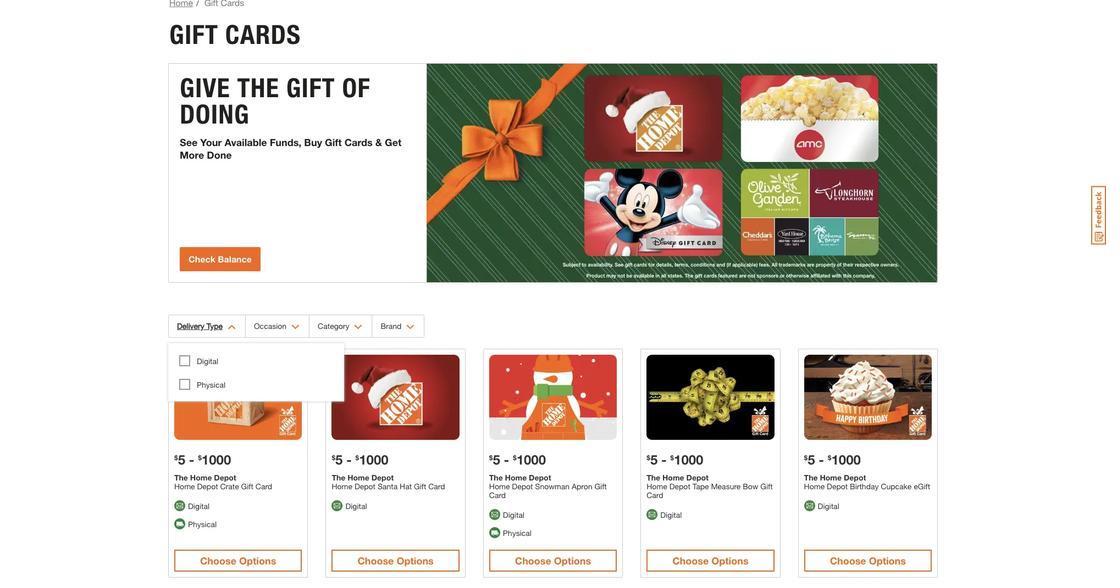 Task type: describe. For each thing, give the bounding box(es) containing it.
available
[[224, 136, 267, 148]]

choose options for birthday
[[830, 555, 906, 567]]

delivery
[[177, 322, 204, 331]]

home depot crate gift card image
[[174, 355, 302, 440]]

choose for birthday
[[830, 555, 866, 567]]

- for the home depot home depot birthday cupcake egift
[[819, 452, 824, 468]]

card inside the home depot home depot santa hat gift card
[[428, 482, 445, 491]]

birthday
[[850, 482, 879, 491]]

9 $ from the left
[[804, 454, 808, 462]]

- for the home depot home depot santa hat gift card
[[346, 452, 352, 468]]

options for gift
[[239, 555, 276, 567]]

card inside 'the home depot home depot crate gift card'
[[256, 482, 272, 491]]

5 $ from the left
[[489, 454, 493, 462]]

the for home depot birthday cupcake egift
[[804, 473, 818, 483]]

check
[[189, 254, 215, 264]]

see
[[180, 136, 198, 148]]

category link
[[310, 316, 372, 338]]

$ 5 - $ 1000 for crate
[[174, 452, 231, 468]]

$ 5 - $ 1000 for tape
[[647, 452, 703, 468]]

apron
[[572, 482, 592, 491]]

6 $ from the left
[[513, 454, 517, 462]]

done
[[207, 149, 232, 161]]

the
[[237, 72, 279, 104]]

digital image for home depot birthday cupcake egift
[[804, 501, 815, 512]]

5 for the home depot home depot santa hat gift card
[[335, 452, 343, 468]]

digital for the home depot home depot santa hat gift card
[[345, 502, 367, 511]]

brand
[[381, 322, 401, 331]]

the home depot home depot crate gift card
[[174, 473, 272, 491]]

the home depot home depot santa hat gift card
[[332, 473, 445, 491]]

digital
[[197, 357, 218, 366]]

home depot santa hat gift card image
[[332, 355, 459, 440]]

1000 for santa
[[359, 452, 388, 468]]

choose options button for tape
[[647, 550, 774, 572]]

category
[[318, 322, 349, 331]]

digital image for home depot tape measure bow gift card
[[647, 510, 658, 521]]

physical image for the home depot home depot snowman apron gift card
[[489, 528, 500, 539]]

the home depot home depot birthday cupcake egift
[[804, 473, 930, 491]]

egift
[[914, 482, 930, 491]]

the home depot home depot tape measure bow gift card
[[647, 473, 773, 500]]

choose for crate
[[200, 555, 236, 567]]

8 $ from the left
[[670, 454, 674, 462]]

digital for the home depot home depot birthday cupcake egift
[[818, 502, 839, 511]]

choose options button for crate
[[174, 550, 302, 572]]

4 $ from the left
[[355, 454, 359, 462]]

see your available funds, buy gift cards & get more done
[[180, 136, 402, 161]]

balance
[[218, 254, 252, 264]]

cards inside see your available funds, buy gift cards & get more done
[[345, 136, 373, 148]]

home depot tape measure bow gift card image
[[647, 355, 774, 440]]

gift inside the home depot home depot tape measure bow gift card
[[760, 482, 773, 491]]

snowman
[[535, 482, 570, 491]]

physical for crate
[[188, 520, 217, 529]]

brand link
[[372, 316, 424, 338]]

1000 for snowman
[[517, 452, 546, 468]]

3 $ from the left
[[332, 454, 335, 462]]

1 $ from the left
[[174, 454, 178, 462]]

1000 for birthday
[[831, 452, 861, 468]]

measure
[[711, 482, 741, 491]]

the home depot home depot snowman apron gift card
[[489, 473, 607, 500]]

1000 for tape
[[674, 452, 703, 468]]

cupcake
[[881, 482, 912, 491]]

choose options for tape
[[672, 555, 748, 567]]

open arrow image for category
[[354, 325, 362, 330]]

image for give the gift of doing image
[[426, 64, 937, 283]]

delivery type link
[[169, 316, 245, 338]]

delivery type
[[177, 322, 223, 331]]



Task type: locate. For each thing, give the bounding box(es) containing it.
the
[[174, 473, 188, 483], [332, 473, 345, 483], [489, 473, 503, 483], [647, 473, 660, 483], [804, 473, 818, 483]]

choose options
[[200, 555, 276, 567], [358, 555, 434, 567], [515, 555, 591, 567], [672, 555, 748, 567], [830, 555, 906, 567]]

card inside the home depot home depot tape measure bow gift card
[[647, 491, 663, 500]]

3 - from the left
[[504, 452, 509, 468]]

choose for santa
[[358, 555, 394, 567]]

depot
[[214, 473, 236, 483], [371, 473, 394, 483], [529, 473, 551, 483], [686, 473, 709, 483], [844, 473, 866, 483], [197, 482, 218, 491], [355, 482, 375, 491], [512, 482, 533, 491], [669, 482, 690, 491], [827, 482, 848, 491]]

home depot snowman apron gift card image
[[489, 355, 617, 440]]

1 - from the left
[[189, 452, 194, 468]]

4 - from the left
[[661, 452, 667, 468]]

4 the from the left
[[647, 473, 660, 483]]

the inside the home depot home depot santa hat gift card
[[332, 473, 345, 483]]

check balance link
[[180, 247, 261, 272]]

choose options for santa
[[358, 555, 434, 567]]

choose options button for birthday
[[804, 550, 932, 572]]

1000 up the home depot home depot santa hat gift card
[[359, 452, 388, 468]]

0 vertical spatial cards
[[225, 19, 301, 51]]

gift cards
[[169, 19, 301, 51]]

more
[[180, 149, 204, 161]]

digital for the home depot home depot tape measure bow gift card
[[660, 511, 682, 520]]

$ 5 - $ 1000 for santa
[[332, 452, 388, 468]]

7 $ from the left
[[647, 454, 650, 462]]

the up digital image
[[489, 473, 503, 483]]

cards
[[225, 19, 301, 51], [345, 136, 373, 148]]

digital down the home depot home depot santa hat gift card
[[345, 502, 367, 511]]

1 horizontal spatial open arrow image
[[406, 325, 415, 330]]

card left tape
[[647, 491, 663, 500]]

open arrow image for occasion
[[291, 325, 300, 330]]

tape
[[692, 482, 709, 491]]

cards left &
[[345, 136, 373, 148]]

2 the from the left
[[332, 473, 345, 483]]

1 horizontal spatial cards
[[345, 136, 373, 148]]

choose
[[200, 555, 236, 567], [358, 555, 394, 567], [515, 555, 551, 567], [672, 555, 709, 567], [830, 555, 866, 567]]

home
[[190, 473, 212, 483], [348, 473, 369, 483], [505, 473, 527, 483], [662, 473, 684, 483], [820, 473, 842, 483], [174, 482, 195, 491], [332, 482, 352, 491], [489, 482, 510, 491], [647, 482, 667, 491], [804, 482, 825, 491]]

gift inside 'the home depot home depot crate gift card'
[[241, 482, 253, 491]]

cards up the in the top left of the page
[[225, 19, 301, 51]]

1 open arrow image from the left
[[228, 325, 236, 330]]

choose options for crate
[[200, 555, 276, 567]]

1 horizontal spatial open arrow image
[[354, 325, 362, 330]]

1 choose from the left
[[200, 555, 236, 567]]

card
[[256, 482, 272, 491], [428, 482, 445, 491], [489, 491, 506, 500], [647, 491, 663, 500]]

1000
[[202, 452, 231, 468], [359, 452, 388, 468], [517, 452, 546, 468], [674, 452, 703, 468], [831, 452, 861, 468]]

0 horizontal spatial open arrow image
[[228, 325, 236, 330]]

the inside the home depot home depot birthday cupcake egift
[[804, 473, 818, 483]]

5 5 from the left
[[808, 452, 815, 468]]

occasion
[[254, 322, 286, 331]]

5 for the home depot home depot birthday cupcake egift
[[808, 452, 815, 468]]

physical image
[[174, 519, 185, 530], [489, 528, 500, 539]]

gift right hat
[[414, 482, 426, 491]]

5 options from the left
[[869, 555, 906, 567]]

card right crate
[[256, 482, 272, 491]]

the left crate
[[174, 473, 188, 483]]

get
[[385, 136, 402, 148]]

4 1000 from the left
[[674, 452, 703, 468]]

3 choose options button from the left
[[489, 550, 617, 572]]

choose for tape
[[672, 555, 709, 567]]

5 for the home depot home depot tape measure bow gift card
[[650, 452, 658, 468]]

the left tape
[[647, 473, 660, 483]]

- for the home depot home depot crate gift card
[[189, 452, 194, 468]]

options
[[239, 555, 276, 567], [397, 555, 434, 567], [554, 555, 591, 567], [711, 555, 748, 567], [869, 555, 906, 567]]

the for home depot santa hat gift card
[[332, 473, 345, 483]]

digital image
[[489, 510, 500, 521]]

2 $ from the left
[[198, 454, 202, 462]]

- up 'the home depot home depot crate gift card' at bottom left
[[189, 452, 194, 468]]

your
[[200, 136, 222, 148]]

santa
[[378, 482, 398, 491]]

- up the home depot home depot santa hat gift card
[[346, 452, 352, 468]]

the left birthday
[[804, 473, 818, 483]]

physical image for the home depot home depot crate gift card
[[174, 519, 185, 530]]

digital right digital image
[[503, 511, 524, 520]]

open arrow image right occasion
[[291, 325, 300, 330]]

1 options from the left
[[239, 555, 276, 567]]

1 $ 5 - $ 1000 from the left
[[174, 452, 231, 468]]

gift left of
[[286, 72, 335, 104]]

open arrow image inside delivery type link
[[228, 325, 236, 330]]

type
[[207, 322, 223, 331]]

&
[[375, 136, 382, 148]]

choose options button
[[174, 550, 302, 572], [332, 550, 459, 572], [489, 550, 617, 572], [647, 550, 774, 572], [804, 550, 932, 572]]

gift right apron
[[594, 482, 607, 491]]

1 open arrow image from the left
[[291, 325, 300, 330]]

the for home depot tape measure bow gift card
[[647, 473, 660, 483]]

open arrow image right type
[[228, 325, 236, 330]]

open arrow image for brand
[[406, 325, 415, 330]]

$ 5 - $ 1000 for birthday
[[804, 452, 861, 468]]

4 choose from the left
[[672, 555, 709, 567]]

5 - from the left
[[819, 452, 824, 468]]

$ 5 - $ 1000 for snowman
[[489, 452, 546, 468]]

options for cupcake
[[869, 555, 906, 567]]

gift right buy
[[325, 136, 342, 148]]

-
[[189, 452, 194, 468], [346, 452, 352, 468], [504, 452, 509, 468], [661, 452, 667, 468], [819, 452, 824, 468]]

open arrow image inside brand 'link'
[[406, 325, 415, 330]]

3 the from the left
[[489, 473, 503, 483]]

2 1000 from the left
[[359, 452, 388, 468]]

0 horizontal spatial open arrow image
[[291, 325, 300, 330]]

options for apron
[[554, 555, 591, 567]]

$ 5 - $ 1000 up tape
[[647, 452, 703, 468]]

card up digital image
[[489, 491, 506, 500]]

- for the home depot home depot snowman apron gift card
[[504, 452, 509, 468]]

home depot birthday cupcake egift image
[[804, 355, 932, 440]]

2 $ 5 - $ 1000 from the left
[[332, 452, 388, 468]]

2 choose options button from the left
[[332, 550, 459, 572]]

the inside the home depot home depot tape measure bow gift card
[[647, 473, 660, 483]]

physical for snowman
[[503, 529, 532, 538]]

gift
[[169, 19, 218, 51], [286, 72, 335, 104], [325, 136, 342, 148], [241, 482, 253, 491], [414, 482, 426, 491], [594, 482, 607, 491], [760, 482, 773, 491]]

gift inside the home depot home depot snowman apron gift card
[[594, 482, 607, 491]]

3 1000 from the left
[[517, 452, 546, 468]]

5 $ 5 - $ 1000 from the left
[[804, 452, 861, 468]]

2 - from the left
[[346, 452, 352, 468]]

give
[[180, 72, 230, 104]]

give the gift of doing
[[180, 72, 370, 130]]

doing
[[180, 98, 250, 130]]

1 1000 from the left
[[202, 452, 231, 468]]

open arrow image
[[291, 325, 300, 330], [354, 325, 362, 330]]

$ 5 - $ 1000 up the home depot home depot birthday cupcake egift
[[804, 452, 861, 468]]

- for the home depot home depot tape measure bow gift card
[[661, 452, 667, 468]]

- up the home depot home depot birthday cupcake egift
[[819, 452, 824, 468]]

feedback link image
[[1091, 186, 1106, 245]]

1 5 from the left
[[178, 452, 185, 468]]

1 choose options from the left
[[200, 555, 276, 567]]

digital down 'the home depot home depot crate gift card' at bottom left
[[188, 502, 210, 511]]

physical
[[188, 520, 217, 529], [503, 529, 532, 538]]

card right hat
[[428, 482, 445, 491]]

5 choose options button from the left
[[804, 550, 932, 572]]

5 choose options from the left
[[830, 555, 906, 567]]

open arrow image right category
[[354, 325, 362, 330]]

3 5 from the left
[[493, 452, 500, 468]]

gift inside give the gift of doing
[[286, 72, 335, 104]]

10 $ from the left
[[828, 454, 831, 462]]

gift inside see your available funds, buy gift cards & get more done
[[325, 136, 342, 148]]

digital
[[188, 502, 210, 511], [345, 502, 367, 511], [818, 502, 839, 511], [503, 511, 524, 520], [660, 511, 682, 520]]

3 options from the left
[[554, 555, 591, 567]]

$
[[174, 454, 178, 462], [198, 454, 202, 462], [332, 454, 335, 462], [355, 454, 359, 462], [489, 454, 493, 462], [513, 454, 517, 462], [647, 454, 650, 462], [670, 454, 674, 462], [804, 454, 808, 462], [828, 454, 831, 462]]

4 choose options button from the left
[[647, 550, 774, 572]]

4 choose options from the left
[[672, 555, 748, 567]]

2 5 from the left
[[335, 452, 343, 468]]

1000 for crate
[[202, 452, 231, 468]]

card inside the home depot home depot snowman apron gift card
[[489, 491, 506, 500]]

bow
[[743, 482, 758, 491]]

5 the from the left
[[804, 473, 818, 483]]

physical
[[197, 380, 225, 390]]

0 horizontal spatial cards
[[225, 19, 301, 51]]

$ 5 - $ 1000 up the home depot home depot snowman apron gift card
[[489, 452, 546, 468]]

2 open arrow image from the left
[[406, 325, 415, 330]]

5 choose from the left
[[830, 555, 866, 567]]

buy
[[304, 136, 322, 148]]

options for hat
[[397, 555, 434, 567]]

open arrow image inside category link
[[354, 325, 362, 330]]

5 1000 from the left
[[831, 452, 861, 468]]

4 $ 5 - $ 1000 from the left
[[647, 452, 703, 468]]

the inside the home depot home depot snowman apron gift card
[[489, 473, 503, 483]]

digital image
[[174, 501, 185, 512], [332, 501, 343, 512], [804, 501, 815, 512], [647, 510, 658, 521]]

4 5 from the left
[[650, 452, 658, 468]]

3 choose from the left
[[515, 555, 551, 567]]

open arrow image inside occasion link
[[291, 325, 300, 330]]

2 options from the left
[[397, 555, 434, 567]]

the for home depot snowman apron gift card
[[489, 473, 503, 483]]

$ 5 - $ 1000 up 'the home depot home depot crate gift card' at bottom left
[[174, 452, 231, 468]]

$ 5 - $ 1000 up the home depot home depot santa hat gift card
[[332, 452, 388, 468]]

the inside 'the home depot home depot crate gift card'
[[174, 473, 188, 483]]

the for home depot crate gift card
[[174, 473, 188, 483]]

digital image for home depot santa hat gift card
[[332, 501, 343, 512]]

$ 5 - $ 1000
[[174, 452, 231, 468], [332, 452, 388, 468], [489, 452, 546, 468], [647, 452, 703, 468], [804, 452, 861, 468]]

gift up give
[[169, 19, 218, 51]]

1 vertical spatial cards
[[345, 136, 373, 148]]

gift right the bow
[[760, 482, 773, 491]]

1 choose options button from the left
[[174, 550, 302, 572]]

1 horizontal spatial physical image
[[489, 528, 500, 539]]

choose for snowman
[[515, 555, 551, 567]]

1 horizontal spatial physical
[[503, 529, 532, 538]]

occasion link
[[246, 316, 309, 338]]

crate
[[220, 482, 239, 491]]

3 choose options from the left
[[515, 555, 591, 567]]

2 open arrow image from the left
[[354, 325, 362, 330]]

1 the from the left
[[174, 473, 188, 483]]

1000 up tape
[[674, 452, 703, 468]]

5 for the home depot home depot snowman apron gift card
[[493, 452, 500, 468]]

funds,
[[270, 136, 301, 148]]

5 for the home depot home depot crate gift card
[[178, 452, 185, 468]]

2 choose from the left
[[358, 555, 394, 567]]

1000 up the home depot home depot birthday cupcake egift
[[831, 452, 861, 468]]

1000 up the home depot home depot snowman apron gift card
[[517, 452, 546, 468]]

open arrow image for delivery type
[[228, 325, 236, 330]]

0 horizontal spatial physical image
[[174, 519, 185, 530]]

check balance
[[189, 254, 252, 264]]

5
[[178, 452, 185, 468], [335, 452, 343, 468], [493, 452, 500, 468], [650, 452, 658, 468], [808, 452, 815, 468]]

digital down the home depot home depot tape measure bow gift card
[[660, 511, 682, 520]]

open arrow image
[[228, 325, 236, 330], [406, 325, 415, 330]]

2 choose options from the left
[[358, 555, 434, 567]]

open arrow image right brand
[[406, 325, 415, 330]]

- up the home depot home depot snowman apron gift card
[[504, 452, 509, 468]]

digital down the home depot home depot birthday cupcake egift
[[818, 502, 839, 511]]

of
[[342, 72, 370, 104]]

choose options button for snowman
[[489, 550, 617, 572]]

choose options for snowman
[[515, 555, 591, 567]]

0 horizontal spatial physical
[[188, 520, 217, 529]]

3 $ 5 - $ 1000 from the left
[[489, 452, 546, 468]]

options for measure
[[711, 555, 748, 567]]

1000 up 'the home depot home depot crate gift card' at bottom left
[[202, 452, 231, 468]]

gift right crate
[[241, 482, 253, 491]]

the left 'santa'
[[332, 473, 345, 483]]

choose options button for santa
[[332, 550, 459, 572]]

hat
[[400, 482, 412, 491]]

4 options from the left
[[711, 555, 748, 567]]

- up the home depot home depot tape measure bow gift card
[[661, 452, 667, 468]]

gift inside the home depot home depot santa hat gift card
[[414, 482, 426, 491]]



Task type: vqa. For each thing, say whether or not it's contained in the screenshot.
1000 related to Crate
yes



